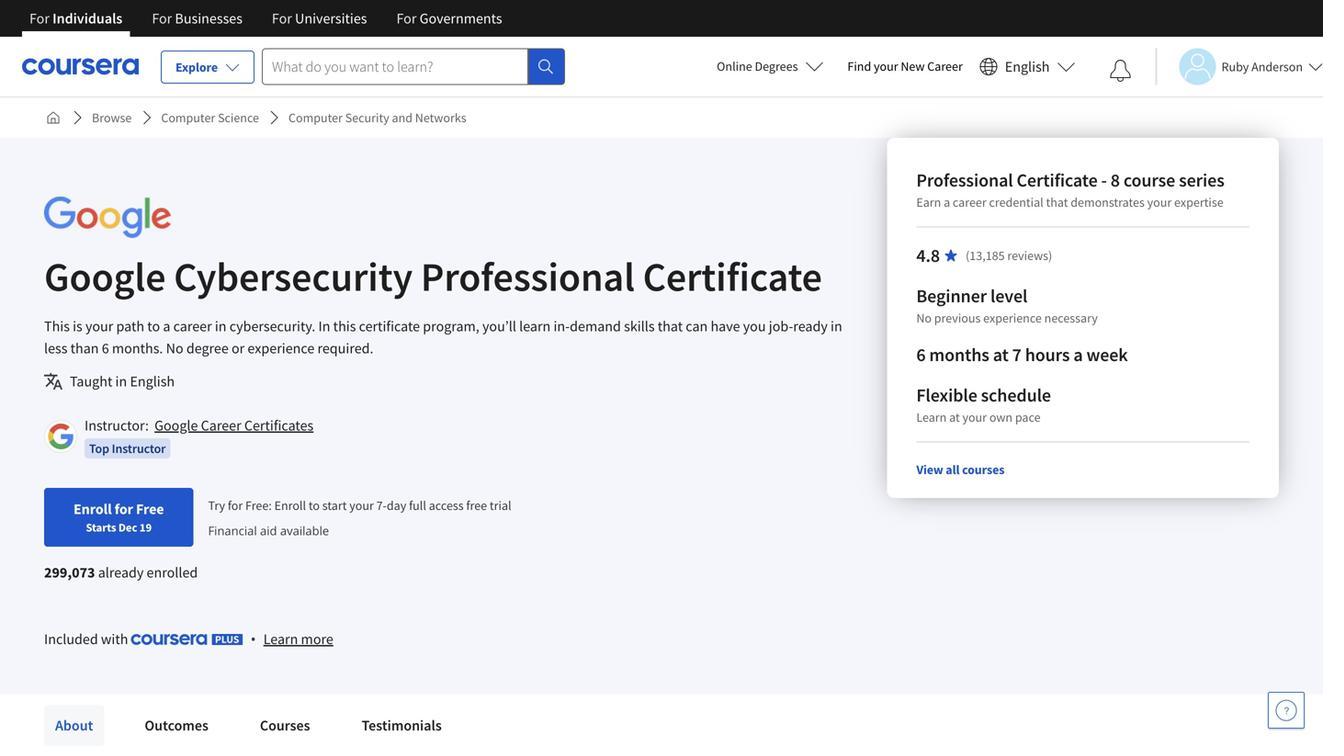 Task type: locate. For each thing, give the bounding box(es) containing it.
4 for from the left
[[396, 9, 417, 28]]

1 horizontal spatial at
[[993, 343, 1009, 366]]

a left week
[[1073, 343, 1083, 366]]

1 vertical spatial at
[[949, 409, 960, 425]]

to left start
[[309, 497, 320, 513]]

explore
[[175, 59, 218, 75]]

anderson
[[1252, 58, 1303, 75]]

available
[[280, 522, 329, 539]]

taught
[[70, 372, 112, 391]]

required.
[[317, 339, 374, 357]]

ready
[[793, 317, 828, 335]]

professional up earn on the top right
[[916, 169, 1013, 192]]

about link
[[44, 705, 104, 746]]

all
[[946, 461, 960, 478]]

no left degree
[[166, 339, 183, 357]]

career
[[953, 194, 987, 210], [173, 317, 212, 335]]

try for free: enroll to start your 7-day full access free trial financial aid available
[[208, 497, 511, 539]]

online
[[717, 58, 752, 74]]

0 horizontal spatial 6
[[102, 339, 109, 357]]

computer security and networks link
[[281, 101, 474, 134]]

at
[[993, 343, 1009, 366], [949, 409, 960, 425]]

1 horizontal spatial english
[[1005, 57, 1050, 76]]

for up dec
[[115, 500, 133, 518]]

299,073
[[44, 563, 95, 582]]

for inside enroll for free starts dec 19
[[115, 500, 133, 518]]

0 horizontal spatial certificate
[[643, 251, 822, 302]]

4.8
[[916, 244, 940, 267]]

months.
[[112, 339, 163, 357]]

businesses
[[175, 9, 242, 28]]

None search field
[[262, 48, 565, 85]]

testimonials
[[362, 716, 442, 735]]

professional
[[916, 169, 1013, 192], [421, 251, 635, 302]]

your right "find"
[[874, 58, 898, 74]]

a inside "professional certificate - 8 course series earn a career credential that demonstrates your expertise"
[[944, 194, 950, 210]]

pace
[[1015, 409, 1041, 425]]

professional up learn
[[421, 251, 635, 302]]

google career certificates image
[[47, 423, 74, 450]]

experience down the cybersecurity.
[[248, 339, 314, 357]]

in right ready
[[831, 317, 842, 335]]

included
[[44, 630, 98, 648]]

coursera image
[[22, 52, 139, 81]]

2 horizontal spatial in
[[831, 317, 842, 335]]

this
[[333, 317, 356, 335]]

that
[[1046, 194, 1068, 210], [658, 317, 683, 335]]

computer left security
[[289, 109, 343, 126]]

1 horizontal spatial no
[[916, 310, 932, 326]]

enroll up available on the bottom left
[[274, 497, 306, 513]]

your inside try for free: enroll to start your 7-day full access free trial financial aid available
[[349, 497, 374, 513]]

0 horizontal spatial that
[[658, 317, 683, 335]]

certificate inside "professional certificate - 8 course series earn a career credential that demonstrates your expertise"
[[1017, 169, 1098, 192]]

google up instructor
[[154, 416, 198, 435]]

a right path
[[163, 317, 170, 335]]

1 vertical spatial certificate
[[643, 251, 822, 302]]

learn right •
[[263, 630, 298, 648]]

skills
[[624, 317, 655, 335]]

this is your path to a career in cybersecurity. in this certificate program, you'll learn in-demand skills that can have you job-ready in less than 6 months. no degree or experience required.
[[44, 317, 842, 357]]

already
[[98, 563, 144, 582]]

coursera plus image
[[131, 634, 243, 645]]

0 vertical spatial to
[[147, 317, 160, 335]]

0 horizontal spatial a
[[163, 317, 170, 335]]

for right try
[[228, 497, 243, 513]]

career right "new"
[[927, 58, 963, 74]]

credential
[[989, 194, 1044, 210]]

your inside "professional certificate - 8 course series earn a career credential that demonstrates your expertise"
[[1147, 194, 1172, 210]]

science
[[218, 109, 259, 126]]

1 horizontal spatial that
[[1046, 194, 1068, 210]]

1 horizontal spatial career
[[953, 194, 987, 210]]

1 vertical spatial career
[[173, 317, 212, 335]]

1 vertical spatial learn
[[263, 630, 298, 648]]

1 horizontal spatial enroll
[[274, 497, 306, 513]]

top
[[89, 440, 109, 457]]

security
[[345, 109, 389, 126]]

you'll
[[482, 317, 516, 335]]

google up path
[[44, 251, 166, 302]]

experience down level
[[983, 310, 1042, 326]]

months
[[929, 343, 989, 366]]

for left businesses
[[152, 9, 172, 28]]

computer science
[[161, 109, 259, 126]]

1 horizontal spatial professional
[[916, 169, 1013, 192]]

trial
[[490, 497, 511, 513]]

career left certificates
[[201, 416, 241, 435]]

your right 'is'
[[85, 317, 113, 335]]

1 vertical spatial to
[[309, 497, 320, 513]]

that right the credential
[[1046, 194, 1068, 210]]

2 for from the left
[[152, 9, 172, 28]]

1 vertical spatial professional
[[421, 251, 635, 302]]

0 vertical spatial google
[[44, 251, 166, 302]]

learn
[[519, 317, 551, 335]]

enroll up starts
[[74, 500, 112, 518]]

courses link
[[249, 705, 321, 746]]

your down "course" in the top of the page
[[1147, 194, 1172, 210]]

for for enroll
[[115, 500, 133, 518]]

0 vertical spatial experience
[[983, 310, 1042, 326]]

1 for from the left
[[29, 9, 50, 28]]

learn inside • learn more
[[263, 630, 298, 648]]

6 left months
[[916, 343, 926, 366]]

0 vertical spatial no
[[916, 310, 932, 326]]

starts
[[86, 520, 116, 535]]

-
[[1101, 169, 1107, 192]]

a
[[944, 194, 950, 210], [163, 317, 170, 335], [1073, 343, 1083, 366]]

experience inside this is your path to a career in cybersecurity. in this certificate program, you'll learn in-demand skills that can have you job-ready in less than 6 months. no degree or experience required.
[[248, 339, 314, 357]]

6 inside this is your path to a career in cybersecurity. in this certificate program, you'll learn in-demand skills that can have you job-ready in less than 6 months. no degree or experience required.
[[102, 339, 109, 357]]

outcomes
[[145, 716, 208, 735]]

1 vertical spatial a
[[163, 317, 170, 335]]

0 horizontal spatial to
[[147, 317, 160, 335]]

1 horizontal spatial 6
[[916, 343, 926, 366]]

professional inside "professional certificate - 8 course series earn a career credential that demonstrates your expertise"
[[916, 169, 1013, 192]]

0 horizontal spatial for
[[115, 500, 133, 518]]

instructor
[[112, 440, 166, 457]]

enroll for free starts dec 19
[[74, 500, 164, 535]]

computer inside computer security and networks link
[[289, 109, 343, 126]]

for businesses
[[152, 9, 242, 28]]

english inside button
[[1005, 57, 1050, 76]]

to inside try for free: enroll to start your 7-day full access free trial financial aid available
[[309, 497, 320, 513]]

certificate up the credential
[[1017, 169, 1098, 192]]

for for individuals
[[29, 9, 50, 28]]

start
[[322, 497, 347, 513]]

0 vertical spatial career
[[927, 58, 963, 74]]

0 horizontal spatial professional
[[421, 251, 635, 302]]

0 vertical spatial professional
[[916, 169, 1013, 192]]

0 horizontal spatial learn
[[263, 630, 298, 648]]

taught in english
[[70, 372, 175, 391]]

necessary
[[1044, 310, 1098, 326]]

1 vertical spatial that
[[658, 317, 683, 335]]

level
[[990, 284, 1028, 307]]

2 horizontal spatial a
[[1073, 343, 1083, 366]]

1 horizontal spatial career
[[927, 58, 963, 74]]

1 vertical spatial experience
[[248, 339, 314, 357]]

career right earn on the top right
[[953, 194, 987, 210]]

1 horizontal spatial for
[[228, 497, 243, 513]]

0 horizontal spatial in
[[115, 372, 127, 391]]

0 horizontal spatial enroll
[[74, 500, 112, 518]]

a inside this is your path to a career in cybersecurity. in this certificate program, you'll learn in-demand skills that can have you job-ready in less than 6 months. no degree or experience required.
[[163, 317, 170, 335]]

1 horizontal spatial to
[[309, 497, 320, 513]]

1 vertical spatial no
[[166, 339, 183, 357]]

about
[[55, 716, 93, 735]]

1 horizontal spatial computer
[[289, 109, 343, 126]]

at inside the flexible schedule learn at your own pace
[[949, 409, 960, 425]]

3 for from the left
[[272, 9, 292, 28]]

ruby anderson button
[[1155, 48, 1323, 85]]

to right path
[[147, 317, 160, 335]]

in up degree
[[215, 317, 227, 335]]

certificate
[[1017, 169, 1098, 192], [643, 251, 822, 302]]

professional certificate - 8 course series earn a career credential that demonstrates your expertise
[[916, 169, 1225, 210]]

0 vertical spatial career
[[953, 194, 987, 210]]

learn down flexible
[[916, 409, 947, 425]]

0 vertical spatial a
[[944, 194, 950, 210]]

for left universities
[[272, 9, 292, 28]]

individuals
[[52, 9, 122, 28]]

at left 7
[[993, 343, 1009, 366]]

6 right than
[[102, 339, 109, 357]]

earn
[[916, 194, 941, 210]]

try
[[208, 497, 225, 513]]

0 horizontal spatial computer
[[161, 109, 215, 126]]

computer left "science"
[[161, 109, 215, 126]]

career up degree
[[173, 317, 212, 335]]

your left own
[[962, 409, 987, 425]]

0 horizontal spatial english
[[130, 372, 175, 391]]

for up what do you want to learn? text box
[[396, 9, 417, 28]]

reviews)
[[1007, 247, 1052, 264]]

1 horizontal spatial certificate
[[1017, 169, 1098, 192]]

own
[[989, 409, 1013, 425]]

299,073 already enrolled
[[44, 563, 198, 582]]

0 vertical spatial english
[[1005, 57, 1050, 76]]

1 computer from the left
[[161, 109, 215, 126]]

home image
[[46, 110, 61, 125]]

a right earn on the top right
[[944, 194, 950, 210]]

that left can
[[658, 317, 683, 335]]

for governments
[[396, 9, 502, 28]]

0 vertical spatial learn
[[916, 409, 947, 425]]

1 horizontal spatial experience
[[983, 310, 1042, 326]]

1 vertical spatial english
[[130, 372, 175, 391]]

0 horizontal spatial no
[[166, 339, 183, 357]]

2 vertical spatial a
[[1073, 343, 1083, 366]]

1 vertical spatial google
[[154, 416, 198, 435]]

2 computer from the left
[[289, 109, 343, 126]]

ruby anderson
[[1222, 58, 1303, 75]]

6 months at 7 hours a week
[[916, 343, 1128, 366]]

0 horizontal spatial at
[[949, 409, 960, 425]]

browse
[[92, 109, 132, 126]]

in right the taught
[[115, 372, 127, 391]]

certificate
[[359, 317, 420, 335]]

0 vertical spatial that
[[1046, 194, 1068, 210]]

beginner
[[916, 284, 987, 307]]

flexible
[[916, 384, 977, 407]]

0 horizontal spatial experience
[[248, 339, 314, 357]]

to inside this is your path to a career in cybersecurity. in this certificate program, you'll learn in-demand skills that can have you job-ready in less than 6 months. no degree or experience required.
[[147, 317, 160, 335]]

day
[[387, 497, 406, 513]]

expertise
[[1174, 194, 1224, 210]]

0 horizontal spatial career
[[173, 317, 212, 335]]

degrees
[[755, 58, 798, 74]]

a for 6 months at 7 hours a week
[[1073, 343, 1083, 366]]

1 horizontal spatial learn
[[916, 409, 947, 425]]

0 horizontal spatial career
[[201, 416, 241, 435]]

certificate up the have
[[643, 251, 822, 302]]

no left previous
[[916, 310, 932, 326]]

for inside try for free: enroll to start your 7-day full access free trial financial aid available
[[228, 497, 243, 513]]

for for governments
[[396, 9, 417, 28]]

browse link
[[85, 101, 139, 134]]

google image
[[44, 197, 171, 238]]

for left individuals
[[29, 9, 50, 28]]

demonstrates
[[1071, 194, 1145, 210]]

1 horizontal spatial a
[[944, 194, 950, 210]]

google
[[44, 251, 166, 302], [154, 416, 198, 435]]

that inside "professional certificate - 8 course series earn a career credential that demonstrates your expertise"
[[1046, 194, 1068, 210]]

(13,185 reviews)
[[966, 247, 1052, 264]]

find your new career
[[848, 58, 963, 74]]

career inside find your new career 'link'
[[927, 58, 963, 74]]

for universities
[[272, 9, 367, 28]]

dec
[[118, 520, 137, 535]]

at down flexible
[[949, 409, 960, 425]]

1 vertical spatial career
[[201, 416, 241, 435]]

computer inside computer science link
[[161, 109, 215, 126]]

your left "7-"
[[349, 497, 374, 513]]

0 vertical spatial certificate
[[1017, 169, 1098, 192]]



Task type: describe. For each thing, give the bounding box(es) containing it.
google inside instructor: google career certificates top instructor
[[154, 416, 198, 435]]

view all courses link
[[916, 461, 1005, 478]]

0 vertical spatial at
[[993, 343, 1009, 366]]

What do you want to learn? text field
[[262, 48, 528, 85]]

you
[[743, 317, 766, 335]]

computer for computer science
[[161, 109, 215, 126]]

free
[[136, 500, 164, 518]]

learn more link
[[263, 628, 333, 650]]

flexible schedule learn at your own pace
[[916, 384, 1051, 425]]

your inside the flexible schedule learn at your own pace
[[962, 409, 987, 425]]

enroll inside try for free: enroll to start your 7-day full access free trial financial aid available
[[274, 497, 306, 513]]

enrolled
[[147, 563, 198, 582]]

7
[[1012, 343, 1022, 366]]

experience inside beginner level no previous experience necessary
[[983, 310, 1042, 326]]

to for path
[[147, 317, 160, 335]]

than
[[70, 339, 99, 357]]

networks
[[415, 109, 466, 126]]

or
[[232, 339, 245, 357]]

governments
[[420, 9, 502, 28]]

google cybersecurity professional certificate
[[44, 251, 822, 302]]

cybersecurity
[[174, 251, 413, 302]]

view all courses
[[916, 461, 1005, 478]]

financial
[[208, 522, 257, 539]]

is
[[73, 317, 82, 335]]

series
[[1179, 169, 1225, 192]]

help center image
[[1275, 699, 1297, 721]]

demand
[[570, 317, 621, 335]]

hours
[[1025, 343, 1070, 366]]

degree
[[186, 339, 229, 357]]

find
[[848, 58, 871, 74]]

no inside beginner level no previous experience necessary
[[916, 310, 932, 326]]

• learn more
[[251, 629, 333, 648]]

•
[[251, 629, 256, 648]]

explore button
[[161, 51, 255, 84]]

in-
[[554, 317, 570, 335]]

your inside find your new career 'link'
[[874, 58, 898, 74]]

with
[[101, 630, 128, 648]]

for for try
[[228, 497, 243, 513]]

week
[[1086, 343, 1128, 366]]

for individuals
[[29, 9, 122, 28]]

this
[[44, 317, 70, 335]]

can
[[686, 317, 708, 335]]

less
[[44, 339, 67, 357]]

have
[[711, 317, 740, 335]]

included with
[[44, 630, 131, 648]]

new
[[901, 58, 925, 74]]

that inside this is your path to a career in cybersecurity. in this certificate program, you'll learn in-demand skills that can have you job-ready in less than 6 months. no degree or experience required.
[[658, 317, 683, 335]]

(13,185
[[966, 247, 1005, 264]]

online degrees
[[717, 58, 798, 74]]

career inside "professional certificate - 8 course series earn a career credential that demonstrates your expertise"
[[953, 194, 987, 210]]

and
[[392, 109, 413, 126]]

instructor: google career certificates top instructor
[[85, 416, 314, 457]]

schedule
[[981, 384, 1051, 407]]

your inside this is your path to a career in cybersecurity. in this certificate program, you'll learn in-demand skills that can have you job-ready in less than 6 months. no degree or experience required.
[[85, 317, 113, 335]]

access
[[429, 497, 464, 513]]

aid
[[260, 522, 277, 539]]

for for universities
[[272, 9, 292, 28]]

computer for computer security and networks
[[289, 109, 343, 126]]

testimonials link
[[351, 705, 453, 746]]

in
[[318, 317, 330, 335]]

online degrees button
[[702, 46, 838, 86]]

certificates
[[244, 416, 314, 435]]

a for this is your path to a career in cybersecurity. in this certificate program, you'll learn in-demand skills that can have you job-ready in less than 6 months. no degree or experience required.
[[163, 317, 170, 335]]

7-
[[376, 497, 387, 513]]

courses
[[962, 461, 1005, 478]]

outcomes link
[[134, 705, 219, 746]]

no inside this is your path to a career in cybersecurity. in this certificate program, you'll learn in-demand skills that can have you job-ready in less than 6 months. no degree or experience required.
[[166, 339, 183, 357]]

for for businesses
[[152, 9, 172, 28]]

financial aid available button
[[208, 522, 329, 539]]

ruby
[[1222, 58, 1249, 75]]

beginner level no previous experience necessary
[[916, 284, 1098, 326]]

to for enroll
[[309, 497, 320, 513]]

learn inside the flexible schedule learn at your own pace
[[916, 409, 947, 425]]

1 horizontal spatial in
[[215, 317, 227, 335]]

career inside this is your path to a career in cybersecurity. in this certificate program, you'll learn in-demand skills that can have you job-ready in less than 6 months. no degree or experience required.
[[173, 317, 212, 335]]

career inside instructor: google career certificates top instructor
[[201, 416, 241, 435]]

previous
[[934, 310, 981, 326]]

enroll inside enroll for free starts dec 19
[[74, 500, 112, 518]]

show notifications image
[[1109, 60, 1132, 82]]

find your new career link
[[838, 55, 972, 78]]

view
[[916, 461, 943, 478]]

universities
[[295, 9, 367, 28]]

8
[[1111, 169, 1120, 192]]

banner navigation
[[15, 0, 517, 37]]



Task type: vqa. For each thing, say whether or not it's contained in the screenshot.
$102,800 median salary ¹ 336,402 jobs available ¹
no



